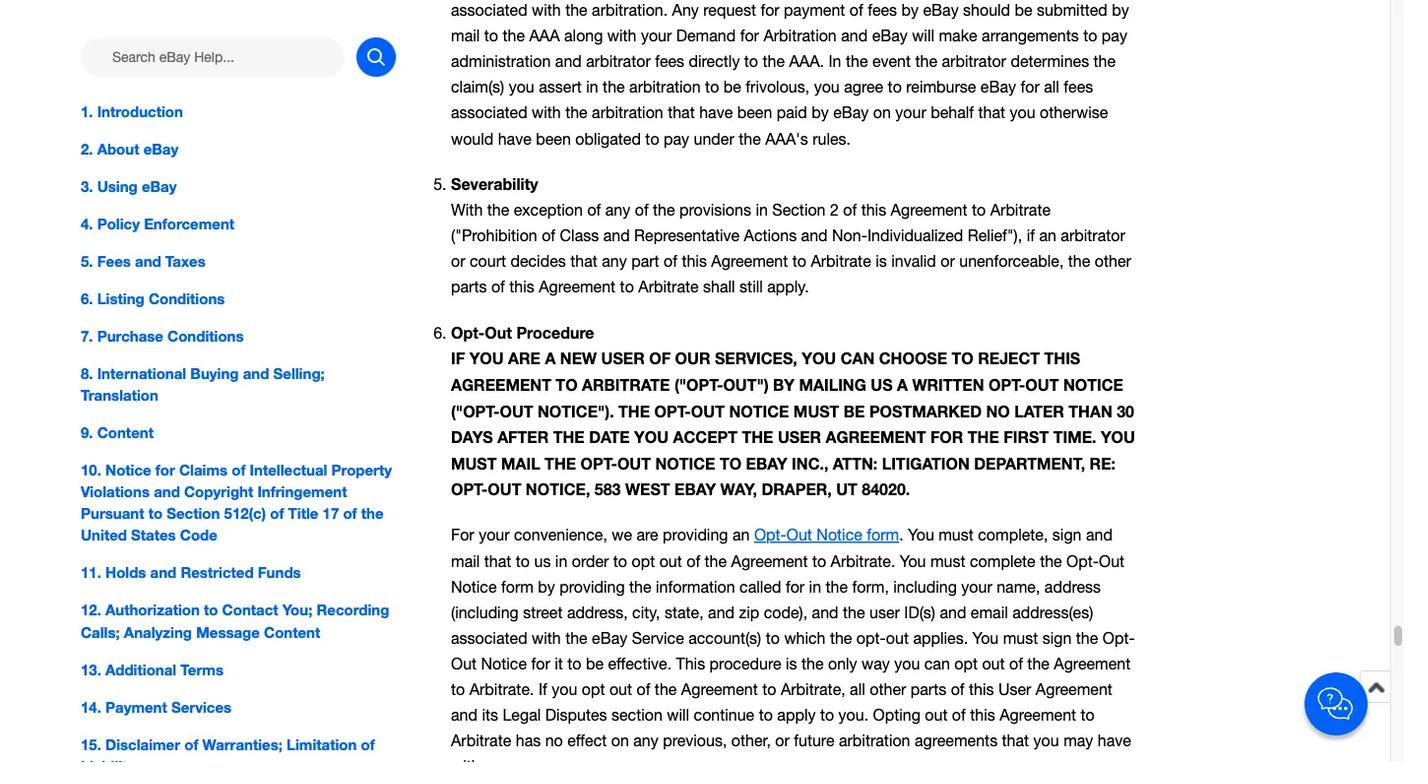 Task type: describe. For each thing, give the bounding box(es) containing it.
policy
[[97, 215, 140, 233]]

0 horizontal spatial you
[[552, 681, 577, 699]]

relief"),
[[968, 227, 1022, 245]]

6. listing conditions link
[[81, 288, 396, 309]]

user
[[998, 681, 1031, 699]]

to down we
[[613, 552, 627, 570]]

address,
[[567, 604, 628, 622]]

the up be
[[565, 629, 588, 647]]

agreement down decides
[[539, 278, 616, 297]]

opt- up for
[[451, 481, 488, 499]]

and up account(s)
[[708, 604, 735, 622]]

out up west at bottom
[[617, 454, 651, 473]]

9. content
[[81, 424, 154, 442]]

0 horizontal spatial that
[[484, 552, 511, 570]]

the up "user"
[[1027, 655, 1050, 673]]

order
[[572, 552, 609, 570]]

the down address(es)
[[1076, 629, 1098, 647]]

agreement up called
[[731, 552, 808, 570]]

which
[[784, 629, 826, 647]]

you;
[[282, 601, 312, 619]]

this down representative
[[682, 253, 707, 271]]

0 vertical spatial sign
[[1052, 526, 1082, 545]]

ebay inside . you must complete, sign and mail that to us in order to opt out of the agreement to arbitrate. you must complete the opt-out notice form by providing the information called for in the form, including your name, address (including street address, city, state, and zip code), and the user id(s) and email address(es) associated with the ebay service account(s) to which the opt-out applies. you must sign the opt- out notice for it to be effective. this procedure is the only way you can opt out of the agreement to arbitrate. if you opt out of the agreement to arbitrate, all other parts of this user agreement and its legal disputes section will continue to apply to you. opting out of this agreement to arbitrate has no effect on any previous, other, or future arbitration agreements that you may have with us.
[[592, 629, 627, 647]]

to down code),
[[766, 629, 780, 647]]

is inside . you must complete, sign and mail that to us in order to opt out of the agreement to arbitrate. you must complete the opt-out notice form by providing the information called for in the form, including your name, address (including street address, city, state, and zip code), and the user id(s) and email address(es) associated with the ebay service account(s) to which the opt-out applies. you must sign the opt- out notice for it to be effective. this procedure is the only way you can opt out of the agreement to arbitrate. if you opt out of the agreement to arbitrate, all other parts of this user agreement and its legal disputes section will continue to apply to you. opting out of this agreement to arbitrate has no effect on any previous, other, or future arbitration agreements that you may have with us.
[[786, 655, 797, 673]]

to left you.
[[820, 706, 834, 724]]

5.
[[81, 252, 93, 270]]

the up will
[[655, 681, 677, 699]]

30
[[1117, 402, 1134, 421]]

mailing
[[799, 376, 866, 395]]

other inside . you must complete, sign and mail that to us in order to opt out of the agreement to arbitrate. you must complete the opt-out notice form by providing the information called for in the form, including your name, address (including street address, city, state, and zip code), and the user id(s) and email address(es) associated with the ebay service account(s) to which the opt-out applies. you must sign the opt- out notice for it to be effective. this procedure is the only way you can opt out of the agreement to arbitrate. if you opt out of the agreement to arbitrate, all other parts of this user agreement and its legal disputes section will continue to apply to you. opting out of this agreement to arbitrate has no effect on any previous, other, or future arbitration agreements that you may have with us.
[[870, 681, 906, 699]]

contact
[[222, 601, 278, 619]]

to down "part"
[[620, 278, 634, 297]]

opt- up 583
[[581, 454, 617, 473]]

id(s)
[[904, 604, 935, 622]]

to inside 12. authorization to contact you; recording calls; analyzing message content
[[204, 601, 218, 619]]

title
[[288, 505, 318, 522]]

time.
[[1053, 428, 1096, 447]]

1 horizontal spatial user
[[778, 428, 821, 447]]

1 horizontal spatial providing
[[663, 526, 728, 545]]

out up "user"
[[982, 655, 1005, 673]]

street
[[523, 604, 563, 622]]

2 vertical spatial you
[[972, 629, 999, 647]]

out down 'associated'
[[451, 655, 477, 673]]

arbitrate,
[[781, 681, 846, 699]]

to down 'associated'
[[451, 681, 465, 699]]

84020.
[[862, 481, 910, 499]]

1 vertical spatial notice
[[729, 402, 789, 421]]

arbitrate
[[582, 376, 670, 395]]

notice down ut
[[817, 526, 862, 545]]

associated
[[451, 629, 527, 647]]

litigation
[[882, 454, 970, 473]]

15. disclaimer of warranties; limitation of liability link
[[81, 733, 396, 762]]

arbitrate inside . you must complete, sign and mail that to us in order to opt out of the agreement to arbitrate. you must complete the opt-out notice form by providing the information called for in the form, including your name, address (including street address, city, state, and zip code), and the user id(s) and email address(es) associated with the ebay service account(s) to which the opt-out applies. you must sign the opt- out notice for it to be effective. this procedure is the only way you can opt out of the agreement to arbitrate. if you opt out of the agreement to arbitrate, all other parts of this user agreement and its legal disputes section will continue to apply to you. opting out of this agreement to arbitrate has no effect on any previous, other, or future arbitration agreements that you may have with us.
[[451, 732, 511, 750]]

and right the class
[[603, 227, 630, 245]]

will
[[667, 706, 689, 724]]

583
[[595, 481, 621, 499]]

restricted
[[181, 564, 254, 582]]

1. introduction
[[81, 102, 183, 120]]

account(s)
[[688, 629, 761, 647]]

court
[[470, 253, 506, 271]]

for
[[451, 526, 474, 545]]

draper,
[[762, 481, 832, 499]]

date
[[589, 428, 630, 447]]

0 horizontal spatial with
[[451, 758, 480, 762]]

international
[[97, 365, 186, 382]]

the up address
[[1040, 552, 1062, 570]]

inc.,
[[792, 454, 829, 473]]

and up applies.
[[940, 604, 966, 622]]

purchase
[[97, 327, 163, 345]]

email
[[971, 604, 1008, 622]]

ut
[[836, 481, 858, 499]]

in inside severability with the exception of any of the provisions in section 2 of this agreement to arbitrate ("prohibition of class and representative actions and non-individualized relief"), if an arbitrator or court decides that any part of this agreement to arbitrate is invalid or unenforceable, the other parts of this agreement to arbitrate shall still apply.
[[756, 201, 768, 219]]

0 vertical spatial ("opt-
[[674, 376, 723, 395]]

2. about ebay link
[[81, 138, 396, 160]]

2 horizontal spatial or
[[941, 253, 955, 271]]

out down for your convenience, we are providing an opt-out notice form
[[659, 552, 682, 570]]

9.
[[81, 424, 93, 442]]

0 vertical spatial with
[[532, 629, 561, 647]]

be
[[586, 655, 604, 673]]

intellectual
[[250, 461, 327, 479]]

0 vertical spatial any
[[605, 201, 630, 219]]

mail
[[451, 552, 480, 570]]

be
[[844, 402, 865, 421]]

0 vertical spatial notice
[[1063, 376, 1123, 395]]

no
[[545, 732, 563, 750]]

parts inside . you must complete, sign and mail that to us in order to opt out of the agreement to arbitrate. you must complete the opt-out notice form by providing the information called for in the form, including your name, address (including street address, city, state, and zip code), and the user id(s) and email address(es) associated with the ebay service account(s) to which the opt-out applies. you must sign the opt- out notice for it to be effective. this procedure is the only way you can opt out of the agreement to arbitrate. if you opt out of the agreement to arbitrate, all other parts of this user agreement and its legal disputes section will continue to apply to you. opting out of this agreement to arbitrate has no effect on any previous, other, or future arbitration agreements that you may have with us.
[[911, 681, 946, 699]]

you.
[[838, 706, 869, 724]]

we
[[612, 526, 632, 545]]

other,
[[731, 732, 771, 750]]

agreement up still
[[711, 253, 788, 271]]

4.
[[81, 215, 93, 233]]

form,
[[852, 578, 889, 596]]

the down no
[[968, 428, 999, 447]]

west
[[625, 481, 670, 499]]

out down draper,
[[787, 526, 812, 545]]

conditions for 6. listing conditions
[[149, 290, 225, 307]]

complete
[[970, 552, 1036, 570]]

0 horizontal spatial in
[[555, 552, 567, 570]]

1 horizontal spatial ebay
[[746, 454, 787, 473]]

3.
[[81, 177, 93, 195]]

1 horizontal spatial must
[[794, 402, 839, 421]]

enforcement
[[144, 215, 234, 233]]

severability
[[451, 175, 538, 194]]

1 vertical spatial agreement
[[826, 428, 926, 447]]

may
[[1064, 732, 1093, 750]]

14. payment services link
[[81, 696, 396, 718]]

2. about ebay
[[81, 140, 178, 158]]

agreement down "user"
[[1000, 706, 1076, 724]]

out up accept
[[691, 402, 725, 421]]

or inside . you must complete, sign and mail that to us in order to opt out of the agreement to arbitrate. you must complete the opt-out notice form by providing the information called for in the form, including your name, address (including street address, city, state, and zip code), and the user id(s) and email address(es) associated with the ebay service account(s) to which the opt-out applies. you must sign the opt- out notice for it to be effective. this procedure is the only way you can opt out of the agreement to arbitrate. if you opt out of the agreement to arbitrate, all other parts of this user agreement and its legal disputes section will continue to apply to you. opting out of this agreement to arbitrate has no effect on any previous, other, or future arbitration agreements that you may have with us.
[[775, 732, 790, 750]]

1 horizontal spatial for
[[531, 655, 550, 673]]

0 horizontal spatial ebay
[[675, 481, 716, 499]]

to up relief"),
[[972, 201, 986, 219]]

message
[[196, 623, 260, 641]]

the up city,
[[629, 578, 651, 596]]

class
[[560, 227, 599, 245]]

2
[[830, 201, 839, 219]]

section inside severability with the exception of any of the provisions in section 2 of this agreement to arbitrate ("prohibition of class and representative actions and non-individualized relief"), if an arbitrator or court decides that any part of this agreement to arbitrate is invalid or unenforceable, the other parts of this agreement to arbitrate shall still apply.
[[772, 201, 826, 219]]

fees
[[97, 252, 131, 270]]

and inside the 8. international buying and selling; translation
[[243, 365, 269, 382]]

agreement up individualized
[[891, 201, 968, 219]]

agreement down address(es)
[[1054, 655, 1131, 673]]

opt- up accept
[[654, 402, 691, 421]]

out")
[[723, 376, 769, 395]]

1. introduction link
[[81, 100, 396, 122]]

severability with the exception of any of the provisions in section 2 of this agreement to arbitrate ("prohibition of class and representative actions and non-individualized relief"), if an arbitrator or court decides that any part of this agreement to arbitrate is invalid or unenforceable, the other parts of this agreement to arbitrate shall still apply.
[[451, 175, 1131, 297]]

the up information
[[705, 552, 727, 570]]

arbitrate down "non-"
[[811, 253, 871, 271]]

section inside the 10. notice for claims of intellectual property violations and copyright infringement pursuant to section 512(c) of title 17 of the united states code
[[167, 505, 220, 522]]

out up agreements
[[925, 706, 948, 724]]

have
[[1098, 732, 1131, 750]]

you down 30
[[1101, 428, 1135, 447]]

zip
[[739, 604, 759, 622]]

1 vertical spatial sign
[[1042, 629, 1072, 647]]

1 horizontal spatial to
[[720, 454, 742, 473]]

1 vertical spatial to
[[556, 376, 578, 395]]

you right date
[[634, 428, 669, 447]]

to up other,
[[759, 706, 773, 724]]

the down arbitrator
[[1068, 253, 1090, 271]]

parts inside severability with the exception of any of the provisions in section 2 of this agreement to arbitrate ("prohibition of class and representative actions and non-individualized relief"), if an arbitrator or court decides that any part of this agreement to arbitrate is invalid or unenforceable, the other parts of this agreement to arbitrate shall still apply.
[[451, 278, 487, 297]]

and inside 'link'
[[135, 252, 161, 270]]

512(c)
[[224, 505, 266, 522]]

property
[[331, 461, 392, 479]]

later
[[1014, 402, 1064, 421]]

0 vertical spatial you
[[894, 655, 920, 673]]

1 vertical spatial must
[[451, 454, 497, 473]]

Search eBay Help... text field
[[81, 37, 345, 77]]

0 vertical spatial a
[[545, 350, 556, 368]]

can
[[924, 655, 950, 673]]

and up address
[[1086, 526, 1113, 545]]

of
[[649, 350, 671, 368]]

arbitrate down "part"
[[638, 278, 699, 297]]

15. disclaimer of warranties; limitation of liability
[[81, 735, 375, 762]]

out up address
[[1099, 552, 1125, 570]]

and right holds
[[150, 564, 176, 582]]

2.
[[81, 140, 93, 158]]

and inside the 10. notice for claims of intellectual property violations and copyright infringement pursuant to section 512(c) of title 17 of the united states code
[[154, 483, 180, 501]]

that inside severability with the exception of any of the provisions in section 2 of this agreement to arbitrate ("prohibition of class and representative actions and non-individualized relief"), if an arbitrator or court decides that any part of this agreement to arbitrate is invalid or unenforceable, the other parts of this agreement to arbitrate shall still apply.
[[570, 253, 597, 271]]

this
[[1044, 350, 1080, 368]]

the right accept
[[742, 428, 773, 447]]

to down the 'procedure'
[[762, 681, 776, 699]]

0 horizontal spatial ("opt-
[[451, 402, 500, 421]]

0 vertical spatial must
[[939, 526, 974, 545]]

future
[[794, 732, 834, 750]]

disclaimer
[[105, 735, 180, 753]]

the up notice,
[[545, 454, 576, 473]]

the up ("prohibition
[[487, 201, 509, 219]]

if
[[539, 681, 547, 699]]

out up after at the bottom of the page
[[500, 402, 533, 421]]

arbitrate up if
[[990, 201, 1051, 219]]

postmarked
[[869, 402, 982, 421]]

out down user at bottom
[[886, 629, 909, 647]]

1 horizontal spatial arbitrate.
[[831, 552, 895, 570]]

authorization
[[105, 601, 200, 619]]

out down "mail"
[[488, 481, 521, 499]]

to right the it
[[567, 655, 581, 673]]

united
[[81, 526, 127, 544]]

additional
[[105, 661, 176, 678]]



Task type: vqa. For each thing, say whether or not it's contained in the screenshot.
Adult items policy Link
no



Task type: locate. For each thing, give the bounding box(es) containing it.
claims
[[179, 461, 228, 479]]

any right exception
[[605, 201, 630, 219]]

accept
[[673, 428, 738, 447]]

no
[[986, 402, 1010, 421]]

2 vertical spatial to
[[720, 454, 742, 473]]

out
[[659, 552, 682, 570], [886, 629, 909, 647], [982, 655, 1005, 673], [609, 681, 632, 699], [925, 706, 948, 724]]

any inside . you must complete, sign and mail that to us in order to opt out of the agreement to arbitrate. you must complete the opt-out notice form by providing the information called for in the form, including your name, address (including street address, city, state, and zip code), and the user id(s) and email address(es) associated with the ebay service account(s) to which the opt-out applies. you must sign the opt- out notice for it to be effective. this procedure is the only way you can opt out of the agreement to arbitrate. if you opt out of the agreement to arbitrate, all other parts of this user agreement and its legal disputes section will continue to apply to you. opting out of this agreement to arbitrate has no effect on any previous, other, or future arbitration agreements that you may have with us.
[[633, 732, 659, 750]]

is
[[876, 253, 887, 271], [786, 655, 797, 673]]

0 horizontal spatial section
[[167, 505, 220, 522]]

conditions for 7. purchase conditions
[[167, 327, 244, 345]]

apply
[[777, 706, 816, 724]]

user up arbitrate
[[601, 350, 645, 368]]

other
[[1095, 253, 1131, 271], [870, 681, 906, 699]]

3. using ebay
[[81, 177, 177, 195]]

1 vertical spatial form
[[501, 578, 534, 596]]

0 horizontal spatial form
[[501, 578, 534, 596]]

sign up address
[[1052, 526, 1082, 545]]

this left "user"
[[969, 681, 994, 699]]

("opt- down our
[[674, 376, 723, 395]]

other inside severability with the exception of any of the provisions in section 2 of this agreement to arbitrate ("prohibition of class and representative actions and non-individualized relief"), if an arbitrator or court decides that any part of this agreement to arbitrate is invalid or unenforceable, the other parts of this agreement to arbitrate shall still apply.
[[1095, 253, 1131, 271]]

is down which
[[786, 655, 797, 673]]

13. additional terms link
[[81, 659, 396, 680]]

agreement
[[891, 201, 968, 219], [711, 253, 788, 271], [539, 278, 616, 297], [731, 552, 808, 570], [1054, 655, 1131, 673], [681, 681, 758, 699], [1036, 681, 1113, 699], [1000, 706, 1076, 724]]

your right for
[[479, 526, 510, 545]]

0 vertical spatial an
[[1039, 227, 1056, 245]]

notice").
[[538, 402, 614, 421]]

ebay inside 2. about ebay link
[[143, 140, 178, 158]]

0 vertical spatial ebay
[[746, 454, 787, 473]]

user
[[869, 604, 900, 622]]

by
[[773, 376, 795, 395]]

this up "non-"
[[861, 201, 886, 219]]

1 vertical spatial opt
[[954, 655, 978, 673]]

2 vertical spatial ebay
[[592, 629, 627, 647]]

with
[[451, 201, 483, 219]]

to up "way,"
[[720, 454, 742, 473]]

0 horizontal spatial an
[[733, 526, 750, 545]]

0 horizontal spatial agreement
[[451, 376, 551, 395]]

6. listing conditions
[[81, 290, 225, 307]]

0 horizontal spatial or
[[451, 253, 465, 271]]

1 vertical spatial must
[[930, 552, 966, 570]]

in
[[756, 201, 768, 219], [555, 552, 567, 570], [809, 578, 821, 596]]

0 vertical spatial other
[[1095, 253, 1131, 271]]

are
[[508, 350, 541, 368]]

way,
[[720, 481, 757, 499]]

13. additional terms
[[81, 661, 223, 678]]

and up which
[[812, 604, 839, 622]]

0 vertical spatial to
[[952, 350, 974, 368]]

the up arbitrate,
[[801, 655, 824, 673]]

you
[[908, 526, 934, 545], [900, 552, 926, 570], [972, 629, 999, 647]]

sign down address(es)
[[1042, 629, 1072, 647]]

1 vertical spatial user
[[778, 428, 821, 447]]

1 horizontal spatial is
[[876, 253, 887, 271]]

6.
[[81, 290, 93, 307]]

our
[[675, 350, 710, 368]]

analyzing
[[124, 623, 192, 641]]

0 horizontal spatial for
[[155, 461, 175, 479]]

for up code),
[[786, 578, 805, 596]]

1 horizontal spatial notice
[[729, 402, 789, 421]]

to down opt-out notice form link
[[812, 552, 826, 570]]

2 horizontal spatial you
[[1034, 732, 1059, 750]]

0 vertical spatial section
[[772, 201, 826, 219]]

1 horizontal spatial or
[[775, 732, 790, 750]]

is inside severability with the exception of any of the provisions in section 2 of this agreement to arbitrate ("prohibition of class and representative actions and non-individualized relief"), if an arbitrator or court decides that any part of this agreement to arbitrate is invalid or unenforceable, the other parts of this agreement to arbitrate shall still apply.
[[876, 253, 887, 271]]

opting
[[873, 706, 921, 724]]

applies.
[[913, 629, 968, 647]]

0 horizontal spatial to
[[556, 376, 578, 395]]

notice down accept
[[655, 454, 715, 473]]

complete,
[[978, 526, 1048, 545]]

convenience,
[[514, 526, 607, 545]]

the up representative
[[653, 201, 675, 219]]

calls;
[[81, 623, 120, 641]]

2 vertical spatial for
[[531, 655, 550, 673]]

ebay inside 3. using ebay link
[[142, 177, 177, 195]]

0 vertical spatial is
[[876, 253, 887, 271]]

and down claims
[[154, 483, 180, 501]]

1 vertical spatial conditions
[[167, 327, 244, 345]]

parts down can
[[911, 681, 946, 699]]

in up actions
[[756, 201, 768, 219]]

7. purchase conditions link
[[81, 325, 396, 347]]

1 vertical spatial in
[[555, 552, 567, 570]]

ebay
[[143, 140, 178, 158], [142, 177, 177, 195], [592, 629, 627, 647]]

for
[[155, 461, 175, 479], [786, 578, 805, 596], [531, 655, 550, 673]]

that right mail
[[484, 552, 511, 570]]

1 vertical spatial your
[[961, 578, 992, 596]]

the up the only
[[830, 629, 852, 647]]

a right the are
[[545, 350, 556, 368]]

1 vertical spatial ebay
[[675, 481, 716, 499]]

unenforceable,
[[959, 253, 1064, 271]]

2 vertical spatial must
[[1003, 629, 1038, 647]]

code
[[180, 526, 218, 544]]

disputes
[[545, 706, 607, 724]]

notice inside the 10. notice for claims of intellectual property violations and copyright infringement pursuant to section 512(c) of title 17 of the united states code
[[105, 461, 151, 479]]

12. authorization to contact you; recording calls; analyzing message content
[[81, 601, 389, 641]]

arbitrate. up its on the left bottom of page
[[469, 681, 534, 699]]

3. using ebay link
[[81, 175, 396, 197]]

0 horizontal spatial must
[[451, 454, 497, 473]]

for inside the 10. notice for claims of intellectual property violations and copyright infringement pursuant to section 512(c) of title 17 of the united states code
[[155, 461, 175, 479]]

1 vertical spatial a
[[897, 376, 908, 395]]

conditions inside 6. listing conditions link
[[149, 290, 225, 307]]

the left form,
[[826, 578, 848, 596]]

12. authorization to contact you; recording calls; analyzing message content link
[[81, 599, 396, 643]]

legal
[[503, 706, 541, 724]]

1 vertical spatial section
[[167, 505, 220, 522]]

that down "user"
[[1002, 732, 1029, 750]]

non-
[[832, 227, 867, 245]]

1 horizontal spatial other
[[1095, 253, 1131, 271]]

0 horizontal spatial opt
[[582, 681, 605, 699]]

you up mailing
[[802, 350, 836, 368]]

1 horizontal spatial opt
[[632, 552, 655, 570]]

and left its on the left bottom of page
[[451, 706, 478, 724]]

out inside opt-out procedure if you are a new user of our services, you can choose to reject this agreement to arbitrate ("opt-out") by mailing us a written opt-out notice ("opt-out notice"). the opt-out notice must be postmarked no later than 30 days after the date you accept the user agreement for the first time. you must mail the opt-out notice to ebay inc., attn: litigation department, re: opt-out notice, 583 west ebay way, draper, ut 84020.
[[485, 324, 512, 342]]

to up written
[[952, 350, 974, 368]]

user
[[601, 350, 645, 368], [778, 428, 821, 447]]

to left us
[[516, 552, 530, 570]]

arbitrate up us.
[[451, 732, 511, 750]]

form down 84020. in the bottom right of the page
[[867, 526, 899, 545]]

has
[[516, 732, 541, 750]]

opt right can
[[954, 655, 978, 673]]

opt- inside opt-out procedure if you are a new user of our services, you can choose to reject this agreement to arbitrate ("opt-out") by mailing us a written opt-out notice ("opt-out notice"). the opt-out notice must be postmarked no later than 30 days after the date you accept the user agreement for the first time. you must mail the opt-out notice to ebay inc., attn: litigation department, re: opt-out notice, 583 west ebay way, draper, ut 84020.
[[451, 324, 485, 342]]

opt down the are
[[632, 552, 655, 570]]

you down the email
[[972, 629, 999, 647]]

0 vertical spatial ebay
[[143, 140, 178, 158]]

invalid
[[891, 253, 936, 271]]

providing right the are
[[663, 526, 728, 545]]

mail
[[501, 454, 540, 473]]

and down 7. purchase conditions "link"
[[243, 365, 269, 382]]

this down decides
[[509, 278, 534, 297]]

0 vertical spatial user
[[601, 350, 645, 368]]

provisions
[[679, 201, 751, 219]]

notice down 'associated'
[[481, 655, 527, 673]]

all
[[850, 681, 865, 699]]

opt- down reject
[[989, 376, 1025, 395]]

is left invalid
[[876, 253, 887, 271]]

2 vertical spatial opt
[[582, 681, 605, 699]]

notice
[[1063, 376, 1123, 395], [729, 402, 789, 421], [655, 454, 715, 473]]

section up code
[[167, 505, 220, 522]]

0 horizontal spatial arbitrate.
[[469, 681, 534, 699]]

1 vertical spatial arbitrate.
[[469, 681, 534, 699]]

you left may
[[1034, 732, 1059, 750]]

5. fees and taxes
[[81, 252, 205, 270]]

for
[[930, 428, 963, 447]]

content inside "link"
[[97, 424, 154, 442]]

0 vertical spatial parts
[[451, 278, 487, 297]]

to up may
[[1081, 706, 1095, 724]]

1 vertical spatial an
[[733, 526, 750, 545]]

must up including
[[930, 552, 966, 570]]

parts down court
[[451, 278, 487, 297]]

1 vertical spatial providing
[[560, 578, 625, 596]]

1 vertical spatial content
[[264, 623, 320, 641]]

providing inside . you must complete, sign and mail that to us in order to opt out of the agreement to arbitrate. you must complete the opt-out notice form by providing the information called for in the form, including your name, address (including street address, city, state, and zip code), and the user id(s) and email address(es) associated with the ebay service account(s) to which the opt-out applies. you must sign the opt- out notice for it to be effective. this procedure is the only way you can opt out of the agreement to arbitrate. if you opt out of the agreement to arbitrate, all other parts of this user agreement and its legal disputes section will continue to apply to you. opting out of this agreement to arbitrate has no effect on any previous, other, or future arbitration agreements that you may have with us.
[[560, 578, 625, 596]]

content
[[97, 424, 154, 442], [264, 623, 320, 641]]

1 vertical spatial you
[[900, 552, 926, 570]]

agreement up continue
[[681, 681, 758, 699]]

opt-out notice form link
[[754, 526, 899, 545]]

12.
[[81, 601, 101, 619]]

opt-out procedure if you are a new user of our services, you can choose to reject this agreement to arbitrate ("opt-out") by mailing us a written opt-out notice ("opt-out notice"). the opt-out notice must be postmarked no later than 30 days after the date you accept the user agreement for the first time. you must mail the opt-out notice to ebay inc., attn: litigation department, re: opt-out notice, 583 west ebay way, draper, ut 84020.
[[451, 324, 1135, 499]]

selling;
[[273, 365, 325, 382]]

2 vertical spatial in
[[809, 578, 821, 596]]

0 vertical spatial in
[[756, 201, 768, 219]]

to up states
[[148, 505, 163, 522]]

your inside . you must complete, sign and mail that to us in order to opt out of the agreement to arbitrate. you must complete the opt-out notice form by providing the information called for in the form, including your name, address (including street address, city, state, and zip code), and the user id(s) and email address(es) associated with the ebay service account(s) to which the opt-out applies. you must sign the opt- out notice for it to be effective. this procedure is the only way you can opt out of the agreement to arbitrate. if you opt out of the agreement to arbitrate, all other parts of this user agreement and its legal disputes section will continue to apply to you. opting out of this agreement to arbitrate has no effect on any previous, other, or future arbitration agreements that you may have with us.
[[961, 578, 992, 596]]

agreement
[[451, 376, 551, 395], [826, 428, 926, 447]]

0 vertical spatial your
[[479, 526, 510, 545]]

conditions up buying
[[167, 327, 244, 345]]

1 vertical spatial you
[[552, 681, 577, 699]]

11. holds and restricted funds link
[[81, 562, 396, 584]]

0 vertical spatial you
[[908, 526, 934, 545]]

ebay up "way,"
[[746, 454, 787, 473]]

services,
[[715, 350, 797, 368]]

and left "non-"
[[801, 227, 828, 245]]

parts
[[451, 278, 487, 297], [911, 681, 946, 699]]

to up 'message'
[[204, 601, 218, 619]]

the down form,
[[843, 604, 865, 622]]

0 horizontal spatial notice
[[655, 454, 715, 473]]

1 horizontal spatial a
[[897, 376, 908, 395]]

you right if
[[552, 681, 577, 699]]

1 vertical spatial for
[[786, 578, 805, 596]]

notice up violations on the left
[[105, 461, 151, 479]]

arbitrate
[[990, 201, 1051, 219], [811, 253, 871, 271], [638, 278, 699, 297], [451, 732, 511, 750]]

1 horizontal spatial with
[[532, 629, 561, 647]]

arbitration
[[839, 732, 910, 750]]

agreement down the are
[[451, 376, 551, 395]]

ebay for 3. using ebay
[[142, 177, 177, 195]]

0 horizontal spatial content
[[97, 424, 154, 442]]

buying
[[190, 365, 239, 382]]

out up section on the bottom left of the page
[[609, 681, 632, 699]]

for left claims
[[155, 461, 175, 479]]

representative
[[634, 227, 740, 245]]

terms
[[181, 661, 223, 678]]

section left '2'
[[772, 201, 826, 219]]

1 horizontal spatial ("opt-
[[674, 376, 723, 395]]

1 horizontal spatial agreement
[[826, 428, 926, 447]]

for your convenience, we are providing an opt-out notice form
[[451, 526, 899, 545]]

this
[[861, 201, 886, 219], [682, 253, 707, 271], [509, 278, 534, 297], [969, 681, 994, 699], [970, 706, 995, 724]]

2 horizontal spatial notice
[[1063, 376, 1123, 395]]

actions
[[744, 227, 797, 245]]

this up agreements
[[970, 706, 995, 724]]

you right .
[[908, 526, 934, 545]]

notice up than
[[1063, 376, 1123, 395]]

ebay for 2. about ebay
[[143, 140, 178, 158]]

5. fees and taxes link
[[81, 250, 396, 272]]

0 horizontal spatial parts
[[451, 278, 487, 297]]

its
[[482, 706, 498, 724]]

notice down mail
[[451, 578, 497, 596]]

1 horizontal spatial that
[[570, 253, 597, 271]]

2 horizontal spatial that
[[1002, 732, 1029, 750]]

the inside the 10. notice for claims of intellectual property violations and copyright infringement pursuant to section 512(c) of title 17 of the united states code
[[361, 505, 384, 522]]

opt-
[[451, 324, 485, 342], [754, 526, 787, 545], [1067, 552, 1099, 570], [1103, 629, 1135, 647]]

the down arbitrate
[[618, 402, 650, 421]]

0 vertical spatial that
[[570, 253, 597, 271]]

2 horizontal spatial for
[[786, 578, 805, 596]]

0 vertical spatial form
[[867, 526, 899, 545]]

0 vertical spatial providing
[[663, 526, 728, 545]]

other up opting
[[870, 681, 906, 699]]

0 vertical spatial for
[[155, 461, 175, 479]]

service
[[632, 629, 684, 647]]

2 vertical spatial notice
[[655, 454, 715, 473]]

can
[[841, 350, 875, 368]]

re:
[[1090, 454, 1116, 473]]

2 vertical spatial that
[[1002, 732, 1029, 750]]

ebay right about
[[143, 140, 178, 158]]

previous,
[[663, 732, 727, 750]]

first
[[1004, 428, 1049, 447]]

conditions inside 7. purchase conditions "link"
[[167, 327, 244, 345]]

choose
[[879, 350, 947, 368]]

14. payment services
[[81, 698, 231, 716]]

0 vertical spatial opt
[[632, 552, 655, 570]]

notice,
[[526, 481, 590, 499]]

an right if
[[1039, 227, 1056, 245]]

you right 'if'
[[469, 350, 504, 368]]

content inside 12. authorization to contact you; recording calls; analyzing message content
[[264, 623, 320, 641]]

2 horizontal spatial opt
[[954, 655, 978, 673]]

1 vertical spatial any
[[602, 253, 627, 271]]

the down "notice")."
[[553, 428, 585, 447]]

in right us
[[555, 552, 567, 570]]

with left us.
[[451, 758, 480, 762]]

1 horizontal spatial form
[[867, 526, 899, 545]]

us
[[871, 376, 893, 395]]

for left the it
[[531, 655, 550, 673]]

that down the class
[[570, 253, 597, 271]]

to inside the 10. notice for claims of intellectual property violations and copyright infringement pursuant to section 512(c) of title 17 of the united states code
[[148, 505, 163, 522]]

out up the later
[[1025, 376, 1059, 395]]

0 horizontal spatial other
[[870, 681, 906, 699]]

content down you; on the left
[[264, 623, 320, 641]]

0 horizontal spatial your
[[479, 526, 510, 545]]

user up inc.,
[[778, 428, 821, 447]]

introduction
[[97, 102, 183, 120]]

an inside severability with the exception of any of the provisions in section 2 of this agreement to arbitrate ("prohibition of class and representative actions and non-individualized relief"), if an arbitrator or court decides that any part of this agreement to arbitrate is invalid or unenforceable, the other parts of this agreement to arbitrate shall still apply.
[[1039, 227, 1056, 245]]

1 horizontal spatial your
[[961, 578, 992, 596]]

1 vertical spatial that
[[484, 552, 511, 570]]

limitation
[[287, 735, 357, 753]]

0 vertical spatial must
[[794, 402, 839, 421]]

to up apply.
[[792, 253, 806, 271]]

copyright
[[184, 483, 253, 501]]

form inside . you must complete, sign and mail that to us in order to opt out of the agreement to arbitrate. you must complete the opt-out notice form by providing the information called for in the form, including your name, address (including street address, city, state, and zip code), and the user id(s) and email address(es) associated with the ebay service account(s) to which the opt-out applies. you must sign the opt- out notice for it to be effective. this procedure is the only way you can opt out of the agreement to arbitrate. if you opt out of the agreement to arbitrate, all other parts of this user agreement and its legal disputes section will continue to apply to you. opting out of this agreement to arbitrate has no effect on any previous, other, or future arbitration agreements that you may have with us.
[[501, 578, 534, 596]]

an
[[1039, 227, 1056, 245], [733, 526, 750, 545]]

agreement up may
[[1036, 681, 1113, 699]]

you down .
[[900, 552, 926, 570]]

1 vertical spatial with
[[451, 758, 480, 762]]

notice down out")
[[729, 402, 789, 421]]

with down 'street'
[[532, 629, 561, 647]]

procedure
[[516, 324, 594, 342]]

1.
[[81, 102, 93, 120]]

1 horizontal spatial parts
[[911, 681, 946, 699]]

0 vertical spatial content
[[97, 424, 154, 442]]

(including
[[451, 604, 519, 622]]

2 vertical spatial you
[[1034, 732, 1059, 750]]

only
[[828, 655, 857, 673]]

including
[[893, 578, 957, 596]]



